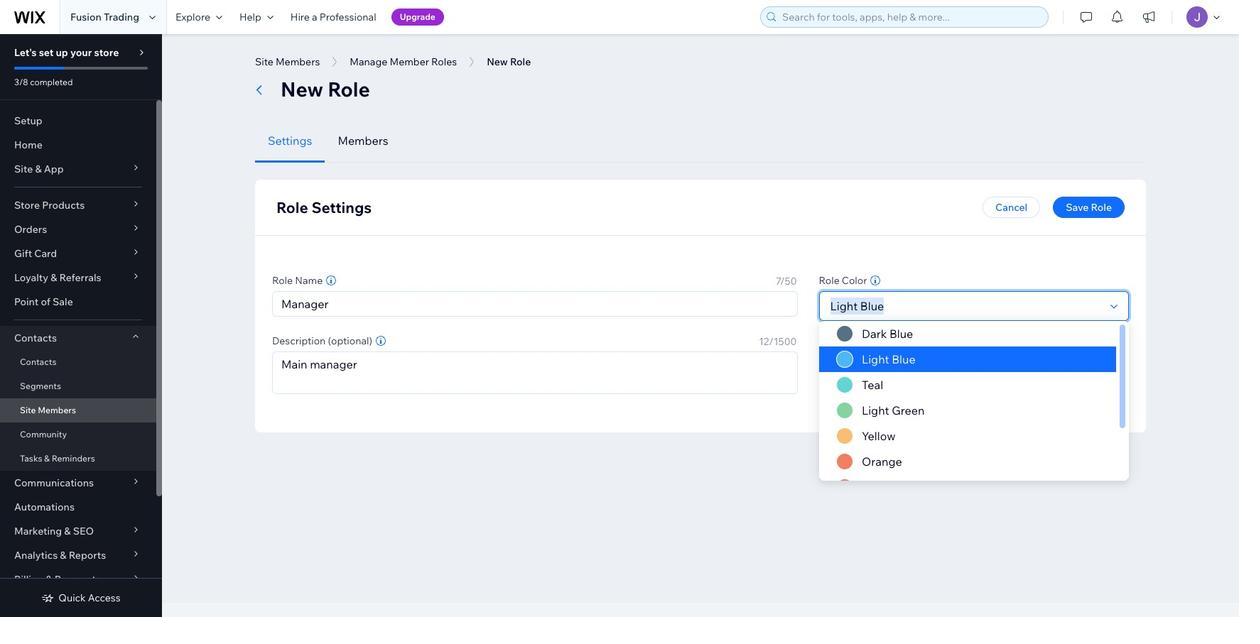Task type: locate. For each thing, give the bounding box(es) containing it.
gift card
[[14, 247, 57, 260]]

7 / 50
[[776, 275, 797, 288]]

contacts inside contacts popup button
[[14, 332, 57, 345]]

(optional)
[[328, 335, 373, 348]]

role for name
[[272, 274, 293, 287]]

hire
[[291, 11, 310, 23]]

&
[[35, 163, 42, 176], [51, 272, 57, 284], [44, 454, 50, 464], [64, 525, 71, 538], [60, 550, 67, 562], [46, 574, 52, 587]]

help button
[[231, 0, 282, 34]]

manage member roles
[[350, 55, 457, 68]]

automations
[[14, 501, 75, 514]]

12 / 1500
[[759, 336, 797, 348]]

role left color
[[819, 274, 840, 287]]

seo
[[73, 525, 94, 538]]

analytics & reports
[[14, 550, 106, 562]]

1 vertical spatial light
[[862, 404, 890, 418]]

point of sale link
[[0, 290, 156, 314]]

0 vertical spatial light
[[862, 353, 890, 367]]

quick access button
[[41, 592, 121, 605]]

point
[[14, 296, 39, 309]]

1 horizontal spatial site members
[[255, 55, 320, 68]]

/ for 7
[[781, 275, 785, 288]]

site members up community on the bottom of page
[[20, 405, 76, 416]]

0 horizontal spatial /
[[770, 336, 774, 348]]

site inside site members link
[[20, 405, 36, 416]]

role
[[328, 77, 370, 102], [277, 198, 308, 217], [1092, 201, 1113, 214], [272, 274, 293, 287], [819, 274, 840, 287]]

role for settings
[[277, 198, 308, 217]]

members inside site members link
[[38, 405, 76, 416]]

blue
[[890, 327, 914, 341], [892, 353, 916, 367]]

2 vertical spatial members
[[38, 405, 76, 416]]

sale
[[53, 296, 73, 309]]

site for site members link
[[20, 405, 36, 416]]

blue right dark on the right bottom
[[890, 327, 914, 341]]

site down help "button"
[[255, 55, 274, 68]]

role down settings button
[[277, 198, 308, 217]]

/ for 12
[[770, 336, 774, 348]]

light for light blue
[[862, 353, 890, 367]]

analytics & reports button
[[0, 544, 156, 568]]

0 vertical spatial members
[[276, 55, 320, 68]]

contacts inside contacts link
[[20, 357, 56, 368]]

& right billing
[[46, 574, 52, 587]]

tab list
[[255, 119, 1147, 163]]

1 horizontal spatial /
[[781, 275, 785, 288]]

1 vertical spatial contacts
[[20, 357, 56, 368]]

light down teal
[[862, 404, 890, 418]]

0 vertical spatial site members
[[255, 55, 320, 68]]

blue inside option
[[892, 353, 916, 367]]

fusion trading
[[70, 11, 139, 23]]

0 vertical spatial blue
[[890, 327, 914, 341]]

0 horizontal spatial members
[[38, 405, 76, 416]]

store products
[[14, 199, 85, 212]]

light blue option
[[819, 347, 1117, 373]]

& left app
[[35, 163, 42, 176]]

settings
[[268, 134, 312, 148], [312, 198, 372, 217]]

save role
[[1067, 201, 1113, 214]]

point of sale
[[14, 296, 73, 309]]

role right save
[[1092, 201, 1113, 214]]

contacts for contacts link
[[20, 357, 56, 368]]

members
[[276, 55, 320, 68], [338, 134, 389, 148], [38, 405, 76, 416]]

site members for site members button
[[255, 55, 320, 68]]

1 light from the top
[[862, 353, 890, 367]]

& for tasks
[[44, 454, 50, 464]]

settings down "members" button
[[312, 198, 372, 217]]

None field
[[827, 292, 1105, 321]]

members inside site members button
[[276, 55, 320, 68]]

1 vertical spatial blue
[[892, 353, 916, 367]]

tasks & reminders
[[20, 454, 95, 464]]

green
[[892, 404, 925, 418]]

members up community on the bottom of page
[[38, 405, 76, 416]]

name
[[295, 274, 323, 287]]

members up the new
[[276, 55, 320, 68]]

light for light green
[[862, 404, 890, 418]]

& left seo
[[64, 525, 71, 538]]

site for site members button
[[255, 55, 274, 68]]

settings down the new
[[268, 134, 312, 148]]

1 vertical spatial site members
[[20, 405, 76, 416]]

& right tasks
[[44, 454, 50, 464]]

site members inside sidebar element
[[20, 405, 76, 416]]

role color
[[819, 274, 868, 287]]

light down dark on the right bottom
[[862, 353, 890, 367]]

0 vertical spatial /
[[781, 275, 785, 288]]

red
[[862, 481, 883, 495]]

products
[[42, 199, 85, 212]]

contacts
[[14, 332, 57, 345], [20, 357, 56, 368]]

settings button
[[255, 119, 325, 163]]

0 horizontal spatial site members
[[20, 405, 76, 416]]

description
[[272, 335, 326, 348]]

0 vertical spatial settings
[[268, 134, 312, 148]]

2 light from the top
[[862, 404, 890, 418]]

site down home
[[14, 163, 33, 176]]

cancel
[[996, 201, 1028, 214]]

site down segments at the bottom
[[20, 405, 36, 416]]

completed
[[30, 77, 73, 87]]

Manager text field
[[273, 292, 797, 316]]

analytics
[[14, 550, 58, 562]]

0 vertical spatial site
[[255, 55, 274, 68]]

light inside option
[[862, 353, 890, 367]]

/
[[781, 275, 785, 288], [770, 336, 774, 348]]

store
[[94, 46, 119, 59]]

dark blue
[[862, 327, 914, 341]]

up
[[56, 46, 68, 59]]

access
[[88, 592, 121, 605]]

1 horizontal spatial members
[[276, 55, 320, 68]]

segments link
[[0, 375, 156, 399]]

site inside site & app popup button
[[14, 163, 33, 176]]

site
[[255, 55, 274, 68], [14, 163, 33, 176], [20, 405, 36, 416]]

blue down dark blue
[[892, 353, 916, 367]]

1500
[[774, 336, 797, 348]]

new
[[281, 77, 323, 102]]

blue for dark blue
[[890, 327, 914, 341]]

members down new role
[[338, 134, 389, 148]]

contacts down point of sale
[[14, 332, 57, 345]]

list box
[[819, 321, 1130, 501]]

0 vertical spatial contacts
[[14, 332, 57, 345]]

gift
[[14, 247, 32, 260]]

& right loyalty
[[51, 272, 57, 284]]

members button
[[325, 119, 401, 163]]

role for color
[[819, 274, 840, 287]]

blue for light blue
[[892, 353, 916, 367]]

list box containing dark blue
[[819, 321, 1130, 501]]

tasks & reminders link
[[0, 447, 156, 471]]

1 vertical spatial members
[[338, 134, 389, 148]]

& left reports
[[60, 550, 67, 562]]

site & app
[[14, 163, 64, 176]]

2 horizontal spatial members
[[338, 134, 389, 148]]

site inside site members button
[[255, 55, 274, 68]]

role left name
[[272, 274, 293, 287]]

site members up the new
[[255, 55, 320, 68]]

roles
[[432, 55, 457, 68]]

trading
[[104, 11, 139, 23]]

contacts up segments at the bottom
[[20, 357, 56, 368]]

upgrade
[[400, 11, 436, 22]]

your
[[70, 46, 92, 59]]

orders
[[14, 223, 47, 236]]

site members inside button
[[255, 55, 320, 68]]

upgrade button
[[391, 9, 444, 26]]

1 vertical spatial /
[[770, 336, 774, 348]]

setup link
[[0, 109, 156, 133]]

2 vertical spatial site
[[20, 405, 36, 416]]

1 vertical spatial site
[[14, 163, 33, 176]]

color
[[842, 274, 868, 287]]

loyalty & referrals
[[14, 272, 101, 284]]

site & app button
[[0, 157, 156, 181]]

site members
[[255, 55, 320, 68], [20, 405, 76, 416]]

light green
[[862, 404, 925, 418]]



Task type: vqa. For each thing, say whether or not it's contained in the screenshot.
"Light"
yes



Task type: describe. For each thing, give the bounding box(es) containing it.
home
[[14, 139, 43, 151]]

help
[[240, 11, 262, 23]]

sidebar element
[[0, 34, 162, 618]]

& for analytics
[[60, 550, 67, 562]]

loyalty & referrals button
[[0, 266, 156, 290]]

& for marketing
[[64, 525, 71, 538]]

setup
[[14, 114, 42, 127]]

role settings
[[277, 198, 372, 217]]

gift card button
[[0, 242, 156, 266]]

home link
[[0, 133, 156, 157]]

members inside "members" button
[[338, 134, 389, 148]]

role name
[[272, 274, 323, 287]]

reminders
[[52, 454, 95, 464]]

communications
[[14, 477, 94, 490]]

7
[[776, 275, 781, 288]]

description (optional)
[[272, 335, 373, 348]]

member
[[390, 55, 429, 68]]

12
[[759, 336, 770, 348]]

members for site members button
[[276, 55, 320, 68]]

save
[[1067, 201, 1090, 214]]

site members for site members link
[[20, 405, 76, 416]]

& for site
[[35, 163, 42, 176]]

Main manager text field
[[273, 353, 797, 394]]

marketing
[[14, 525, 62, 538]]

professional
[[320, 11, 377, 23]]

community link
[[0, 423, 156, 447]]

site for site & app popup button
[[14, 163, 33, 176]]

1 vertical spatial settings
[[312, 198, 372, 217]]

save role button
[[1054, 197, 1125, 218]]

& for billing
[[46, 574, 52, 587]]

explore
[[176, 11, 210, 23]]

members for site members link
[[38, 405, 76, 416]]

billing
[[14, 574, 43, 587]]

manage
[[350, 55, 388, 68]]

of
[[41, 296, 50, 309]]

orders button
[[0, 218, 156, 242]]

a
[[312, 11, 318, 23]]

Search for tools, apps, help & more... field
[[779, 7, 1044, 27]]

3/8 completed
[[14, 77, 73, 87]]

billing & payments
[[14, 574, 101, 587]]

billing & payments button
[[0, 568, 156, 592]]

hire a professional
[[291, 11, 377, 23]]

store
[[14, 199, 40, 212]]

store products button
[[0, 193, 156, 218]]

site members link
[[0, 399, 156, 423]]

contacts button
[[0, 326, 156, 351]]

contacts for contacts popup button
[[14, 332, 57, 345]]

hire a professional link
[[282, 0, 385, 34]]

settings inside button
[[268, 134, 312, 148]]

quick
[[59, 592, 86, 605]]

cancel button
[[983, 197, 1041, 218]]

site members button
[[248, 51, 327, 73]]

let's set up your store
[[14, 46, 119, 59]]

set
[[39, 46, 54, 59]]

yellow
[[862, 429, 896, 444]]

light blue
[[862, 353, 916, 367]]

app
[[44, 163, 64, 176]]

50
[[785, 275, 797, 288]]

community
[[20, 429, 67, 440]]

3/8
[[14, 77, 28, 87]]

loyalty
[[14, 272, 48, 284]]

new role
[[281, 77, 370, 102]]

manage member roles button
[[343, 51, 464, 73]]

card
[[34, 247, 57, 260]]

contacts link
[[0, 351, 156, 375]]

segments
[[20, 381, 61, 392]]

referrals
[[59, 272, 101, 284]]

teal
[[862, 378, 884, 392]]

role inside button
[[1092, 201, 1113, 214]]

& for loyalty
[[51, 272, 57, 284]]

reports
[[69, 550, 106, 562]]

fusion
[[70, 11, 102, 23]]

tasks
[[20, 454, 42, 464]]

let's
[[14, 46, 37, 59]]

marketing & seo
[[14, 525, 94, 538]]

quick access
[[59, 592, 121, 605]]

automations link
[[0, 496, 156, 520]]

tab list containing settings
[[255, 119, 1147, 163]]

role down manage
[[328, 77, 370, 102]]

orange
[[862, 455, 902, 469]]



